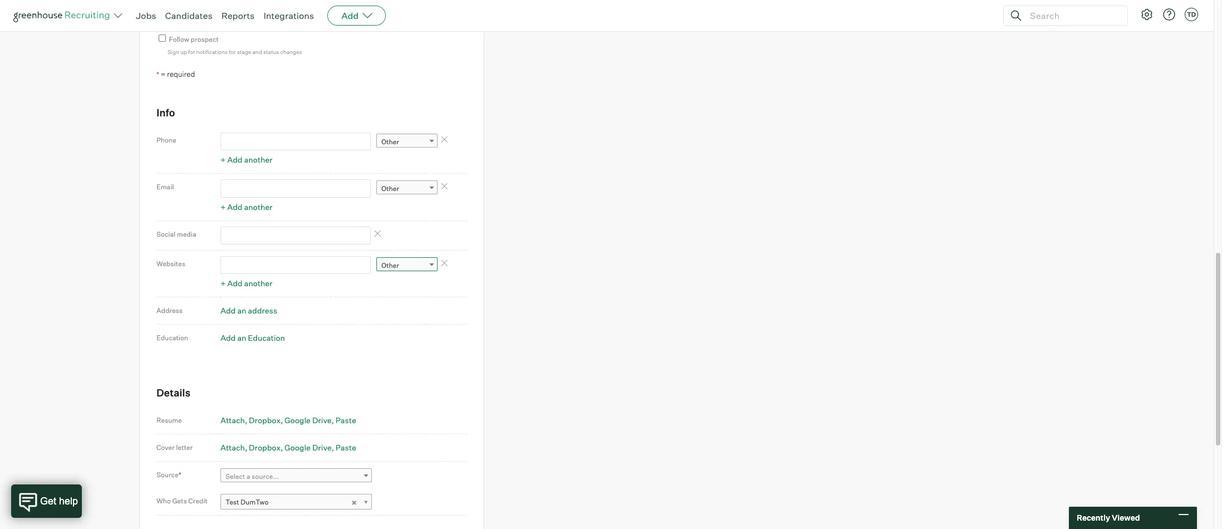 Task type: vqa. For each thing, say whether or not it's contained in the screenshot.
THE EMAIL EMAIL FIELD
no



Task type: describe. For each thing, give the bounding box(es) containing it.
cover
[[157, 443, 175, 452]]

add button
[[328, 6, 386, 26]]

+ add another for phone
[[221, 155, 273, 164]]

stage
[[237, 49, 251, 55]]

other link for phone
[[377, 134, 438, 150]]

td button
[[1186, 8, 1199, 21]]

media
[[177, 230, 196, 238]]

configure image
[[1141, 8, 1154, 21]]

another for phone
[[244, 155, 273, 164]]

other for email
[[382, 185, 399, 193]]

a
[[247, 473, 250, 481]]

candidates
[[165, 10, 213, 21]]

status
[[263, 49, 279, 55]]

test dumtwo
[[226, 498, 269, 506]]

+ for phone
[[221, 155, 226, 164]]

another for websites
[[244, 279, 273, 288]]

drive for resume
[[312, 416, 332, 425]]

attach dropbox google drive paste for cover letter
[[221, 443, 356, 452]]

reports link
[[222, 10, 255, 21]]

attach dropbox google drive paste for resume
[[221, 416, 356, 425]]

google drive link for cover letter
[[285, 443, 334, 452]]

0 horizontal spatial education
[[157, 334, 188, 342]]

info
[[157, 107, 175, 119]]

dropbox link for resume
[[249, 416, 283, 425]]

greenhouse recruiting image
[[13, 9, 114, 22]]

other link for websites
[[377, 258, 438, 274]]

paste for cover letter
[[336, 443, 356, 452]]

dropbox for cover letter
[[249, 443, 281, 452]]

paste link for resume
[[336, 416, 356, 425]]

required
[[167, 70, 195, 78]]

credit
[[188, 497, 208, 505]]

letter
[[176, 443, 193, 452]]

* = required
[[157, 70, 195, 78]]

google for resume
[[285, 416, 311, 425]]

websites element
[[221, 256, 467, 292]]

gets
[[172, 497, 187, 505]]

=
[[161, 70, 166, 78]]

add inside popup button
[[342, 10, 359, 21]]

paste link for cover letter
[[336, 443, 356, 452]]

google drive link for resume
[[285, 416, 334, 425]]

Search text field
[[1028, 8, 1118, 24]]

up
[[181, 49, 187, 55]]

1 horizontal spatial *
[[179, 471, 181, 479]]

attach for resume
[[221, 416, 245, 425]]

another for email
[[244, 202, 273, 211]]

attach link for resume
[[221, 416, 247, 425]]

source...
[[252, 473, 279, 481]]

other for websites
[[382, 261, 399, 270]]

dropbox for resume
[[249, 416, 281, 425]]

who gets credit
[[157, 497, 208, 505]]

resume
[[157, 416, 182, 424]]

2 for from the left
[[229, 49, 236, 55]]

source *
[[157, 471, 181, 479]]

* inside * = required
[[157, 70, 159, 78]]

dumtwo
[[241, 498, 269, 506]]

jobs link
[[136, 10, 156, 21]]

add inside the websites "element"
[[227, 279, 243, 288]]

source
[[157, 471, 179, 479]]

follow prospect
[[169, 35, 219, 43]]

add an address link
[[221, 306, 277, 316]]

follow
[[169, 35, 189, 43]]

prospect
[[191, 35, 219, 43]]



Task type: locate. For each thing, give the bounding box(es) containing it.
1 + from the top
[[221, 155, 226, 164]]

+
[[221, 155, 226, 164], [221, 202, 226, 211], [221, 279, 226, 288]]

0 vertical spatial dropbox link
[[249, 416, 283, 425]]

1 + add another from the top
[[221, 155, 273, 164]]

1 vertical spatial google
[[285, 443, 311, 452]]

0 horizontal spatial for
[[188, 49, 195, 55]]

an left the address at the bottom of the page
[[237, 306, 246, 316]]

1 horizontal spatial for
[[229, 49, 236, 55]]

2 dropbox link from the top
[[249, 443, 283, 452]]

2 attach from the top
[[221, 443, 245, 452]]

2 vertical spatial + add another link
[[221, 279, 273, 288]]

test dumtwo link
[[221, 494, 372, 510]]

email
[[157, 183, 174, 191]]

3 + add another link from the top
[[221, 279, 273, 288]]

1 vertical spatial *
[[179, 471, 181, 479]]

1 vertical spatial paste
[[336, 443, 356, 452]]

2 paste link from the top
[[336, 443, 356, 452]]

1 vertical spatial attach link
[[221, 443, 247, 452]]

1 paste link from the top
[[336, 416, 356, 425]]

paste
[[336, 416, 356, 425], [336, 443, 356, 452]]

+ add another for email
[[221, 202, 273, 211]]

1 + add another link from the top
[[221, 155, 273, 164]]

attach link for cover letter
[[221, 443, 247, 452]]

another inside the websites "element"
[[244, 279, 273, 288]]

1 attach link from the top
[[221, 416, 247, 425]]

* up gets
[[179, 471, 181, 479]]

0 vertical spatial *
[[157, 70, 159, 78]]

social media
[[157, 230, 196, 238]]

3 + add another from the top
[[221, 279, 273, 288]]

1 an from the top
[[237, 306, 246, 316]]

an down add an address
[[237, 333, 246, 343]]

0 vertical spatial another
[[244, 155, 273, 164]]

1 vertical spatial drive
[[312, 443, 332, 452]]

3 + from the top
[[221, 279, 226, 288]]

1 vertical spatial other link
[[377, 181, 438, 197]]

websites
[[157, 260, 185, 268]]

0 vertical spatial + add another
[[221, 155, 273, 164]]

1 attach dropbox google drive paste from the top
[[221, 416, 356, 425]]

education down address
[[157, 334, 188, 342]]

address
[[248, 306, 277, 316]]

+ add another link
[[221, 155, 273, 164], [221, 202, 273, 211], [221, 279, 273, 288]]

phone
[[157, 136, 176, 144]]

1 vertical spatial attach dropbox google drive paste
[[221, 443, 356, 452]]

2 vertical spatial +
[[221, 279, 226, 288]]

for left stage
[[229, 49, 236, 55]]

0 vertical spatial paste link
[[336, 416, 356, 425]]

1 google from the top
[[285, 416, 311, 425]]

integrations
[[264, 10, 314, 21]]

1 vertical spatial + add another
[[221, 202, 273, 211]]

3 other link from the top
[[377, 258, 438, 274]]

google
[[285, 416, 311, 425], [285, 443, 311, 452]]

0 vertical spatial dropbox
[[249, 416, 281, 425]]

1 other from the top
[[382, 138, 399, 146]]

integrations link
[[264, 10, 314, 21]]

recently
[[1077, 513, 1111, 523]]

* left = at the left of the page
[[157, 70, 159, 78]]

social
[[157, 230, 176, 238]]

td
[[1188, 11, 1197, 18]]

add an address
[[221, 306, 277, 316]]

drive
[[312, 416, 332, 425], [312, 443, 332, 452]]

2 other link from the top
[[377, 181, 438, 197]]

2 google from the top
[[285, 443, 311, 452]]

1 vertical spatial an
[[237, 333, 246, 343]]

for right up
[[188, 49, 195, 55]]

education
[[248, 333, 285, 343], [157, 334, 188, 342]]

sign
[[168, 49, 179, 55]]

add an education link
[[221, 333, 285, 343]]

+ add another link for websites
[[221, 279, 273, 288]]

2 + add another from the top
[[221, 202, 273, 211]]

0 vertical spatial + add another link
[[221, 155, 273, 164]]

2 dropbox from the top
[[249, 443, 281, 452]]

1 vertical spatial google drive link
[[285, 443, 334, 452]]

1 dropbox link from the top
[[249, 416, 283, 425]]

0 vertical spatial other link
[[377, 134, 438, 150]]

2 + add another link from the top
[[221, 202, 273, 211]]

0 vertical spatial paste
[[336, 416, 356, 425]]

2 an from the top
[[237, 333, 246, 343]]

td button
[[1183, 6, 1201, 23]]

attach for cover letter
[[221, 443, 245, 452]]

None text field
[[157, 3, 347, 21], [221, 133, 371, 151], [221, 180, 371, 198], [221, 227, 371, 245], [221, 256, 371, 274], [157, 3, 347, 21], [221, 133, 371, 151], [221, 180, 371, 198], [221, 227, 371, 245], [221, 256, 371, 274]]

and
[[253, 49, 262, 55]]

an for education
[[237, 333, 246, 343]]

0 vertical spatial other
[[382, 138, 399, 146]]

cover letter
[[157, 443, 193, 452]]

other link for email
[[377, 181, 438, 197]]

2 google drive link from the top
[[285, 443, 334, 452]]

+ add another link for phone
[[221, 155, 273, 164]]

drive for cover letter
[[312, 443, 332, 452]]

0 vertical spatial attach link
[[221, 416, 247, 425]]

add an education
[[221, 333, 285, 343]]

another
[[244, 155, 273, 164], [244, 202, 273, 211], [244, 279, 273, 288]]

1 other link from the top
[[377, 134, 438, 150]]

details
[[157, 387, 191, 399]]

sign up for notifications for stage and status changes
[[168, 49, 302, 55]]

2 attach link from the top
[[221, 443, 247, 452]]

other for phone
[[382, 138, 399, 146]]

dropbox link
[[249, 416, 283, 425], [249, 443, 283, 452]]

select
[[226, 473, 245, 481]]

2 vertical spatial other
[[382, 261, 399, 270]]

candidates link
[[165, 10, 213, 21]]

google drive link
[[285, 416, 334, 425], [285, 443, 334, 452]]

+ for email
[[221, 202, 226, 211]]

+ add another
[[221, 155, 273, 164], [221, 202, 273, 211], [221, 279, 273, 288]]

2 paste from the top
[[336, 443, 356, 452]]

changes
[[281, 49, 302, 55]]

1 vertical spatial +
[[221, 202, 226, 211]]

other inside the websites "element"
[[382, 261, 399, 270]]

Follow prospect checkbox
[[159, 34, 166, 42]]

1 vertical spatial another
[[244, 202, 273, 211]]

+ for websites
[[221, 279, 226, 288]]

select a source...
[[226, 473, 279, 481]]

attach
[[221, 416, 245, 425], [221, 443, 245, 452]]

3 other from the top
[[382, 261, 399, 270]]

0 vertical spatial drive
[[312, 416, 332, 425]]

2 another from the top
[[244, 202, 273, 211]]

0 vertical spatial google drive link
[[285, 416, 334, 425]]

add
[[342, 10, 359, 21], [227, 155, 243, 164], [227, 202, 243, 211], [227, 279, 243, 288], [221, 306, 236, 316], [221, 333, 236, 343]]

3 another from the top
[[244, 279, 273, 288]]

viewed
[[1112, 513, 1141, 523]]

0 vertical spatial an
[[237, 306, 246, 316]]

for
[[188, 49, 195, 55], [229, 49, 236, 55]]

+ add another for websites
[[221, 279, 273, 288]]

1 dropbox from the top
[[249, 416, 281, 425]]

who
[[157, 497, 171, 505]]

+ inside the websites "element"
[[221, 279, 226, 288]]

other link
[[377, 134, 438, 150], [377, 181, 438, 197], [377, 258, 438, 274]]

0 vertical spatial google
[[285, 416, 311, 425]]

an
[[237, 306, 246, 316], [237, 333, 246, 343]]

0 horizontal spatial *
[[157, 70, 159, 78]]

notifications
[[196, 49, 228, 55]]

*
[[157, 70, 159, 78], [179, 471, 181, 479]]

1 vertical spatial dropbox link
[[249, 443, 283, 452]]

address
[[157, 307, 183, 315]]

jobs
[[136, 10, 156, 21]]

1 google drive link from the top
[[285, 416, 334, 425]]

+ add another link inside the websites "element"
[[221, 279, 273, 288]]

1 vertical spatial dropbox
[[249, 443, 281, 452]]

0 vertical spatial +
[[221, 155, 226, 164]]

other
[[382, 138, 399, 146], [382, 185, 399, 193], [382, 261, 399, 270]]

2 + from the top
[[221, 202, 226, 211]]

0 vertical spatial attach
[[221, 416, 245, 425]]

0 vertical spatial attach dropbox google drive paste
[[221, 416, 356, 425]]

paste for resume
[[336, 416, 356, 425]]

1 vertical spatial other
[[382, 185, 399, 193]]

select a source... link
[[221, 469, 372, 485]]

dropbox
[[249, 416, 281, 425], [249, 443, 281, 452]]

reports
[[222, 10, 255, 21]]

+ add another link for email
[[221, 202, 273, 211]]

1 vertical spatial attach
[[221, 443, 245, 452]]

an for address
[[237, 306, 246, 316]]

2 vertical spatial another
[[244, 279, 273, 288]]

1 another from the top
[[244, 155, 273, 164]]

1 attach from the top
[[221, 416, 245, 425]]

recently viewed
[[1077, 513, 1141, 523]]

+ add another inside the websites "element"
[[221, 279, 273, 288]]

2 attach dropbox google drive paste from the top
[[221, 443, 356, 452]]

2 other from the top
[[382, 185, 399, 193]]

1 vertical spatial paste link
[[336, 443, 356, 452]]

2 vertical spatial + add another
[[221, 279, 273, 288]]

attach link
[[221, 416, 247, 425], [221, 443, 247, 452]]

2 vertical spatial other link
[[377, 258, 438, 274]]

1 vertical spatial + add another link
[[221, 202, 273, 211]]

2 drive from the top
[[312, 443, 332, 452]]

paste link
[[336, 416, 356, 425], [336, 443, 356, 452]]

1 paste from the top
[[336, 416, 356, 425]]

1 for from the left
[[188, 49, 195, 55]]

google for cover letter
[[285, 443, 311, 452]]

education down the address at the bottom of the page
[[248, 333, 285, 343]]

1 drive from the top
[[312, 416, 332, 425]]

attach dropbox google drive paste
[[221, 416, 356, 425], [221, 443, 356, 452]]

1 horizontal spatial education
[[248, 333, 285, 343]]

test
[[226, 498, 239, 506]]

dropbox link for cover letter
[[249, 443, 283, 452]]



